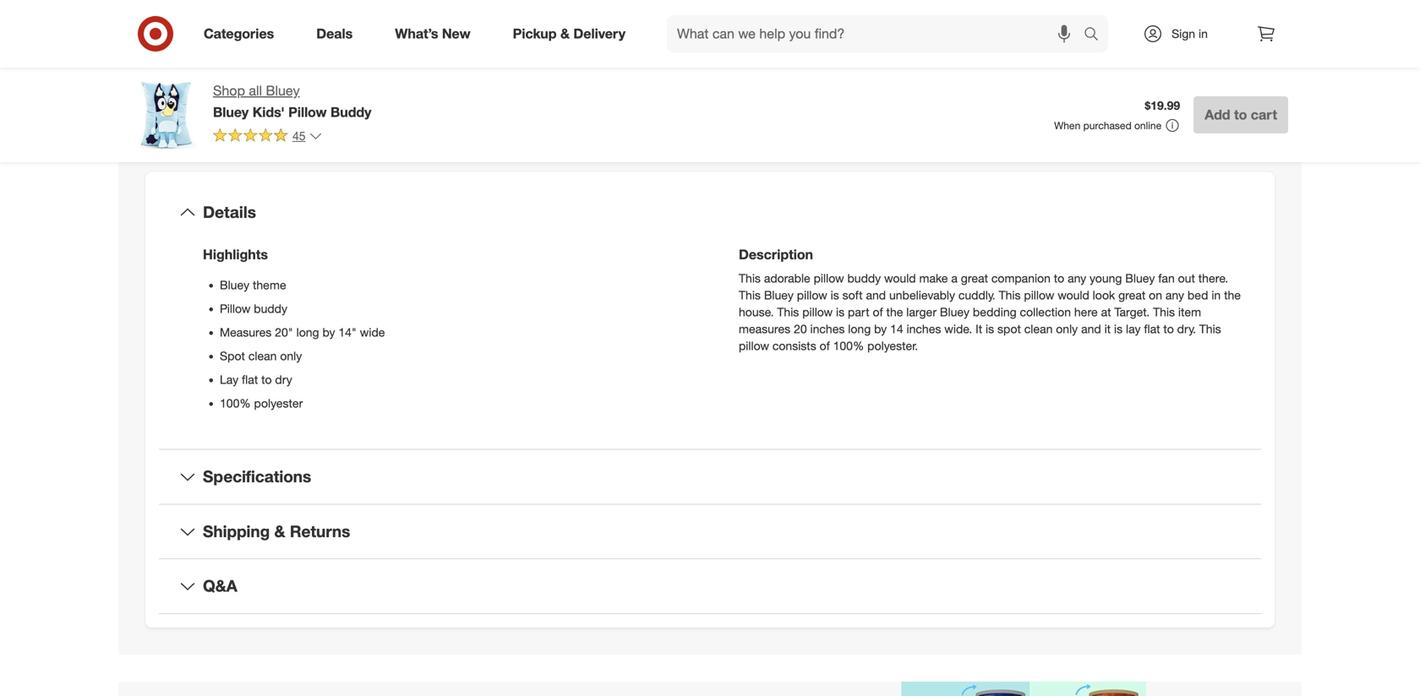 Task type: describe. For each thing, give the bounding box(es) containing it.
1 vertical spatial buddy
[[254, 301, 287, 316]]

0 horizontal spatial only
[[280, 349, 302, 364]]

0 vertical spatial and
[[866, 288, 886, 303]]

when
[[1054, 119, 1080, 132]]

companion
[[991, 271, 1051, 286]]

lay flat to dry
[[220, 372, 292, 387]]

it
[[975, 322, 982, 336]]

dry.
[[1177, 322, 1196, 336]]

sign in
[[1172, 26, 1208, 41]]

bluey up on
[[1125, 271, 1155, 286]]

show
[[353, 67, 387, 83]]

in inside description this adorable pillow buddy would make a great companion to any young bluey fan out there. this bluey pillow is soft and unbelievably cuddly. this pillow would look great on any bed in the house. this pillow is part of the larger bluey bedding collection here at target. this item measures 20 inches long by 14 inches wide. it is spot clean only and it is lay flat to dry. this pillow consists of 100% polyester.
[[1212, 288, 1221, 303]]

to left dry.
[[1163, 322, 1174, 336]]

clean inside description this adorable pillow buddy would make a great companion to any young bluey fan out there. this bluey pillow is soft and unbelievably cuddly. this pillow would look great on any bed in the house. this pillow is part of the larger bluey bedding collection here at target. this item measures 20 inches long by 14 inches wide. it is spot clean only and it is lay flat to dry. this pillow consists of 100% polyester.
[[1024, 322, 1053, 336]]

lay
[[1126, 322, 1141, 336]]

cuddly.
[[958, 288, 995, 303]]

it
[[1104, 322, 1111, 336]]

search button
[[1076, 15, 1117, 56]]

& for shipping
[[274, 522, 285, 541]]

what's
[[395, 25, 438, 42]]

adorable
[[764, 271, 810, 286]]

buddy
[[330, 104, 371, 120]]

sign
[[1172, 26, 1195, 41]]

details button
[[159, 186, 1261, 240]]

online
[[1134, 119, 1162, 132]]

specifications
[[203, 467, 311, 487]]

is left soft
[[831, 288, 839, 303]]

100% inside description this adorable pillow buddy would make a great companion to any young bluey fan out there. this bluey pillow is soft and unbelievably cuddly. this pillow would look great on any bed in the house. this pillow is part of the larger bluey bedding collection here at target. this item measures 20 inches long by 14 inches wide. it is spot clean only and it is lay flat to dry. this pillow consists of 100% polyester.
[[833, 339, 864, 353]]

spot
[[997, 322, 1021, 336]]

$19.99
[[1145, 98, 1180, 113]]

bluey theme
[[220, 278, 286, 293]]

delivery
[[573, 25, 626, 42]]

20
[[794, 322, 807, 336]]

new
[[442, 25, 471, 42]]

deals
[[316, 25, 353, 42]]

details
[[203, 203, 256, 222]]

make
[[919, 271, 948, 286]]

by inside description this adorable pillow buddy would make a great companion to any young bluey fan out there. this bluey pillow is soft and unbelievably cuddly. this pillow would look great on any bed in the house. this pillow is part of the larger bluey bedding collection here at target. this item measures 20 inches long by 14 inches wide. it is spot clean only and it is lay flat to dry. this pillow consists of 100% polyester.
[[874, 322, 887, 336]]

q&a
[[203, 577, 237, 596]]

purchased
[[1083, 119, 1132, 132]]

1 horizontal spatial the
[[1224, 288, 1241, 303]]

2 inches from the left
[[907, 322, 941, 336]]

shipping & returns
[[203, 522, 350, 541]]

0 horizontal spatial pillow
[[220, 301, 251, 316]]

look
[[1093, 288, 1115, 303]]

bluey up kids'
[[266, 82, 300, 99]]

add to cart
[[1205, 107, 1277, 123]]

specifications button
[[159, 450, 1261, 504]]

bluey up the pillow buddy
[[220, 278, 249, 293]]

part
[[848, 305, 869, 320]]

description this adorable pillow buddy would make a great companion to any young bluey fan out there. this bluey pillow is soft and unbelievably cuddly. this pillow would look great on any bed in the house. this pillow is part of the larger bluey bedding collection here at target. this item measures 20 inches long by 14 inches wide. it is spot clean only and it is lay flat to dry. this pillow consists of 100% polyester.
[[739, 246, 1241, 353]]

0 horizontal spatial would
[[884, 271, 916, 286]]

add
[[1205, 107, 1230, 123]]

pillow buddy
[[220, 301, 287, 316]]

unbelievably
[[889, 288, 955, 303]]

show more images button
[[342, 57, 480, 94]]

image gallery element
[[132, 0, 690, 94]]

14
[[890, 322, 903, 336]]

pillow down adorable in the right top of the page
[[797, 288, 827, 303]]

consists
[[772, 339, 816, 353]]

measures
[[739, 322, 790, 336]]

dry
[[275, 372, 292, 387]]

lay
[[220, 372, 238, 387]]

pillow up soft
[[814, 271, 844, 286]]

categories
[[204, 25, 274, 42]]

1 horizontal spatial and
[[1081, 322, 1101, 336]]

when purchased online
[[1054, 119, 1162, 132]]

polyester.
[[867, 339, 918, 353]]

0 horizontal spatial by
[[322, 325, 335, 340]]

returns
[[290, 522, 350, 541]]

at
[[1101, 305, 1111, 320]]

bluey down adorable in the right top of the page
[[764, 288, 794, 303]]

0 vertical spatial of
[[873, 305, 883, 320]]

all
[[249, 82, 262, 99]]

photo from @targetscallingme, 5 of 7 image
[[418, 0, 690, 43]]

there.
[[1198, 271, 1228, 286]]

bluey up wide.
[[940, 305, 969, 320]]

wide
[[360, 325, 385, 340]]

1 vertical spatial 100%
[[220, 396, 251, 411]]

pillow up collection
[[1024, 288, 1054, 303]]

pillow inside shop all bluey bluey kids' pillow buddy
[[288, 104, 327, 120]]

shop
[[213, 82, 245, 99]]

description
[[739, 246, 813, 263]]

measures 20" long by 14" wide
[[220, 325, 385, 340]]

& for pickup
[[560, 25, 570, 42]]

target.
[[1114, 305, 1150, 320]]

to left dry
[[261, 372, 272, 387]]

spot clean only
[[220, 349, 302, 364]]



Task type: locate. For each thing, give the bounding box(es) containing it.
sponsored
[[1238, 63, 1288, 76]]

1 vertical spatial &
[[274, 522, 285, 541]]

flat
[[1144, 322, 1160, 336], [242, 372, 258, 387]]

0 horizontal spatial 100%
[[220, 396, 251, 411]]

0 vertical spatial clean
[[1024, 322, 1053, 336]]

0 horizontal spatial inches
[[810, 322, 845, 336]]

only down here
[[1056, 322, 1078, 336]]

& right pickup
[[560, 25, 570, 42]]

only
[[1056, 322, 1078, 336], [280, 349, 302, 364]]

0 vertical spatial only
[[1056, 322, 1078, 336]]

0 vertical spatial &
[[560, 25, 570, 42]]

theme
[[253, 278, 286, 293]]

1 horizontal spatial inches
[[907, 322, 941, 336]]

clean down collection
[[1024, 322, 1053, 336]]

any down fan at the right of page
[[1165, 288, 1184, 303]]

long right 20"
[[296, 325, 319, 340]]

1 horizontal spatial would
[[1058, 288, 1089, 303]]

to right add at the top right
[[1234, 107, 1247, 123]]

0 horizontal spatial buddy
[[254, 301, 287, 316]]

kids'
[[252, 104, 285, 120]]

1 horizontal spatial &
[[560, 25, 570, 42]]

and left it
[[1081, 322, 1101, 336]]

inches down larger
[[907, 322, 941, 336]]

great up target.
[[1118, 288, 1146, 303]]

pickup & delivery link
[[498, 15, 647, 52]]

great up cuddly.
[[961, 271, 988, 286]]

measures
[[220, 325, 272, 340]]

highlights
[[203, 246, 268, 263]]

and right soft
[[866, 288, 886, 303]]

0 horizontal spatial and
[[866, 288, 886, 303]]

by left 14
[[874, 322, 887, 336]]

wide.
[[944, 322, 972, 336]]

clean up lay flat to dry
[[248, 349, 277, 364]]

0 vertical spatial in
[[1199, 26, 1208, 41]]

1 vertical spatial advertisement region
[[118, 682, 1302, 696]]

1 vertical spatial the
[[886, 305, 903, 320]]

in right sign
[[1199, 26, 1208, 41]]

bed
[[1187, 288, 1208, 303]]

clean
[[1024, 322, 1053, 336], [248, 349, 277, 364]]

& inside 'pickup & delivery' link
[[560, 25, 570, 42]]

1 horizontal spatial by
[[874, 322, 887, 336]]

is left part
[[836, 305, 845, 320]]

14"
[[338, 325, 357, 340]]

long inside description this adorable pillow buddy would make a great companion to any young bluey fan out there. this bluey pillow is soft and unbelievably cuddly. this pillow would look great on any bed in the house. this pillow is part of the larger bluey bedding collection here at target. this item measures 20 inches long by 14 inches wide. it is spot clean only and it is lay flat to dry. this pillow consists of 100% polyester.
[[848, 322, 871, 336]]

100% down lay
[[220, 396, 251, 411]]

a
[[951, 271, 958, 286]]

0 horizontal spatial long
[[296, 325, 319, 340]]

1 vertical spatial would
[[1058, 288, 1089, 303]]

in
[[1199, 26, 1208, 41], [1212, 288, 1221, 303]]

house.
[[739, 305, 774, 320]]

0 horizontal spatial great
[[961, 271, 988, 286]]

0 horizontal spatial clean
[[248, 349, 277, 364]]

1 horizontal spatial flat
[[1144, 322, 1160, 336]]

buddy
[[847, 271, 881, 286], [254, 301, 287, 316]]

show more images
[[353, 67, 469, 83]]

1 vertical spatial and
[[1081, 322, 1101, 336]]

1 horizontal spatial in
[[1212, 288, 1221, 303]]

pillow up measures
[[220, 301, 251, 316]]

1 vertical spatial any
[[1165, 288, 1184, 303]]

100% down part
[[833, 339, 864, 353]]

search
[[1076, 27, 1117, 44]]

&
[[560, 25, 570, 42], [274, 522, 285, 541]]

0 vertical spatial pillow
[[288, 104, 327, 120]]

1 horizontal spatial only
[[1056, 322, 1078, 336]]

pickup
[[513, 25, 557, 42]]

inches right the 20
[[810, 322, 845, 336]]

0 horizontal spatial in
[[1199, 26, 1208, 41]]

the up 14
[[886, 305, 903, 320]]

soft
[[842, 288, 863, 303]]

of right consists
[[820, 339, 830, 353]]

any left 'young' on the right of page
[[1068, 271, 1086, 286]]

to up collection
[[1054, 271, 1064, 286]]

1 vertical spatial pillow
[[220, 301, 251, 316]]

the
[[1224, 288, 1241, 303], [886, 305, 903, 320]]

to inside button
[[1234, 107, 1247, 123]]

1 horizontal spatial long
[[848, 322, 871, 336]]

0 horizontal spatial flat
[[242, 372, 258, 387]]

0 vertical spatial advertisement region
[[730, 0, 1288, 62]]

bluey kids&#39; pillow buddy, 4 of 7 image
[[132, 0, 404, 43]]

flat inside description this adorable pillow buddy would make a great companion to any young bluey fan out there. this bluey pillow is soft and unbelievably cuddly. this pillow would look great on any bed in the house. this pillow is part of the larger bluey bedding collection here at target. this item measures 20 inches long by 14 inches wide. it is spot clean only and it is lay flat to dry. this pillow consists of 100% polyester.
[[1144, 322, 1160, 336]]

buddy up soft
[[847, 271, 881, 286]]

in down there.
[[1212, 288, 1221, 303]]

item
[[1178, 305, 1201, 320]]

1 vertical spatial flat
[[242, 372, 258, 387]]

0 vertical spatial 100%
[[833, 339, 864, 353]]

100%
[[833, 339, 864, 353], [220, 396, 251, 411]]

categories link
[[189, 15, 295, 52]]

0 vertical spatial any
[[1068, 271, 1086, 286]]

0 vertical spatial buddy
[[847, 271, 881, 286]]

deals link
[[302, 15, 374, 52]]

by
[[874, 322, 887, 336], [322, 325, 335, 340]]

0 horizontal spatial of
[[820, 339, 830, 353]]

1 vertical spatial clean
[[248, 349, 277, 364]]

polyester
[[254, 396, 303, 411]]

1 horizontal spatial any
[[1165, 288, 1184, 303]]

bedding
[[973, 305, 1017, 320]]

young
[[1090, 271, 1122, 286]]

would up here
[[1058, 288, 1089, 303]]

is right it
[[1114, 322, 1123, 336]]

fan
[[1158, 271, 1175, 286]]

20"
[[275, 325, 293, 340]]

spot
[[220, 349, 245, 364]]

0 horizontal spatial any
[[1068, 271, 1086, 286]]

1 horizontal spatial great
[[1118, 288, 1146, 303]]

cart
[[1251, 107, 1277, 123]]

0 horizontal spatial &
[[274, 522, 285, 541]]

of right part
[[873, 305, 883, 320]]

1 horizontal spatial 100%
[[833, 339, 864, 353]]

collection
[[1020, 305, 1071, 320]]

what's new link
[[381, 15, 492, 52]]

0 horizontal spatial the
[[886, 305, 903, 320]]

great
[[961, 271, 988, 286], [1118, 288, 1146, 303]]

advertisement region
[[730, 0, 1288, 62], [118, 682, 1302, 696]]

images
[[425, 67, 469, 83]]

0 vertical spatial the
[[1224, 288, 1241, 303]]

out
[[1178, 271, 1195, 286]]

here
[[1074, 305, 1098, 320]]

1 horizontal spatial of
[[873, 305, 883, 320]]

bluey down shop
[[213, 104, 249, 120]]

& left returns
[[274, 522, 285, 541]]

shipping & returns button
[[159, 505, 1261, 559]]

larger
[[906, 305, 937, 320]]

only inside description this adorable pillow buddy would make a great companion to any young bluey fan out there. this bluey pillow is soft and unbelievably cuddly. this pillow would look great on any bed in the house. this pillow is part of the larger bluey bedding collection here at target. this item measures 20 inches long by 14 inches wide. it is spot clean only and it is lay flat to dry. this pillow consists of 100% polyester.
[[1056, 322, 1078, 336]]

buddy down the "theme"
[[254, 301, 287, 316]]

more
[[390, 67, 421, 83]]

pickup & delivery
[[513, 25, 626, 42]]

pillow
[[814, 271, 844, 286], [797, 288, 827, 303], [1024, 288, 1054, 303], [802, 305, 833, 320], [739, 339, 769, 353]]

long
[[848, 322, 871, 336], [296, 325, 319, 340]]

0 vertical spatial would
[[884, 271, 916, 286]]

& inside shipping & returns dropdown button
[[274, 522, 285, 541]]

1 horizontal spatial pillow
[[288, 104, 327, 120]]

45
[[292, 128, 306, 143]]

1 horizontal spatial clean
[[1024, 322, 1053, 336]]

pillow up 45
[[288, 104, 327, 120]]

would up unbelievably
[[884, 271, 916, 286]]

shop all bluey bluey kids' pillow buddy
[[213, 82, 371, 120]]

pillow down measures
[[739, 339, 769, 353]]

0 vertical spatial flat
[[1144, 322, 1160, 336]]

buddy inside description this adorable pillow buddy would make a great companion to any young bluey fan out there. this bluey pillow is soft and unbelievably cuddly. this pillow would look great on any bed in the house. this pillow is part of the larger bluey bedding collection here at target. this item measures 20 inches long by 14 inches wide. it is spot clean only and it is lay flat to dry. this pillow consists of 100% polyester.
[[847, 271, 881, 286]]

45 link
[[213, 128, 323, 147]]

the down there.
[[1224, 288, 1241, 303]]

1 vertical spatial only
[[280, 349, 302, 364]]

on
[[1149, 288, 1162, 303]]

of
[[873, 305, 883, 320], [820, 339, 830, 353]]

long down part
[[848, 322, 871, 336]]

What can we help you find? suggestions appear below search field
[[667, 15, 1088, 52]]

is
[[831, 288, 839, 303], [836, 305, 845, 320], [986, 322, 994, 336], [1114, 322, 1123, 336]]

shipping
[[203, 522, 270, 541]]

would
[[884, 271, 916, 286], [1058, 288, 1089, 303]]

add to cart button
[[1194, 96, 1288, 134]]

only down 20"
[[280, 349, 302, 364]]

by left 14"
[[322, 325, 335, 340]]

bluey
[[266, 82, 300, 99], [213, 104, 249, 120], [1125, 271, 1155, 286], [220, 278, 249, 293], [764, 288, 794, 303], [940, 305, 969, 320]]

image of bluey kids' pillow buddy image
[[132, 81, 199, 149]]

sign in link
[[1128, 15, 1234, 52]]

0 vertical spatial great
[[961, 271, 988, 286]]

any
[[1068, 271, 1086, 286], [1165, 288, 1184, 303]]

1 inches from the left
[[810, 322, 845, 336]]

1 vertical spatial great
[[1118, 288, 1146, 303]]

what's new
[[395, 25, 471, 42]]

100% polyester
[[220, 396, 303, 411]]

1 vertical spatial in
[[1212, 288, 1221, 303]]

1 horizontal spatial buddy
[[847, 271, 881, 286]]

q&a button
[[159, 560, 1261, 614]]

pillow up the 20
[[802, 305, 833, 320]]

is right the it at the top right
[[986, 322, 994, 336]]

1 vertical spatial of
[[820, 339, 830, 353]]



Task type: vqa. For each thing, say whether or not it's contained in the screenshot.
Show
yes



